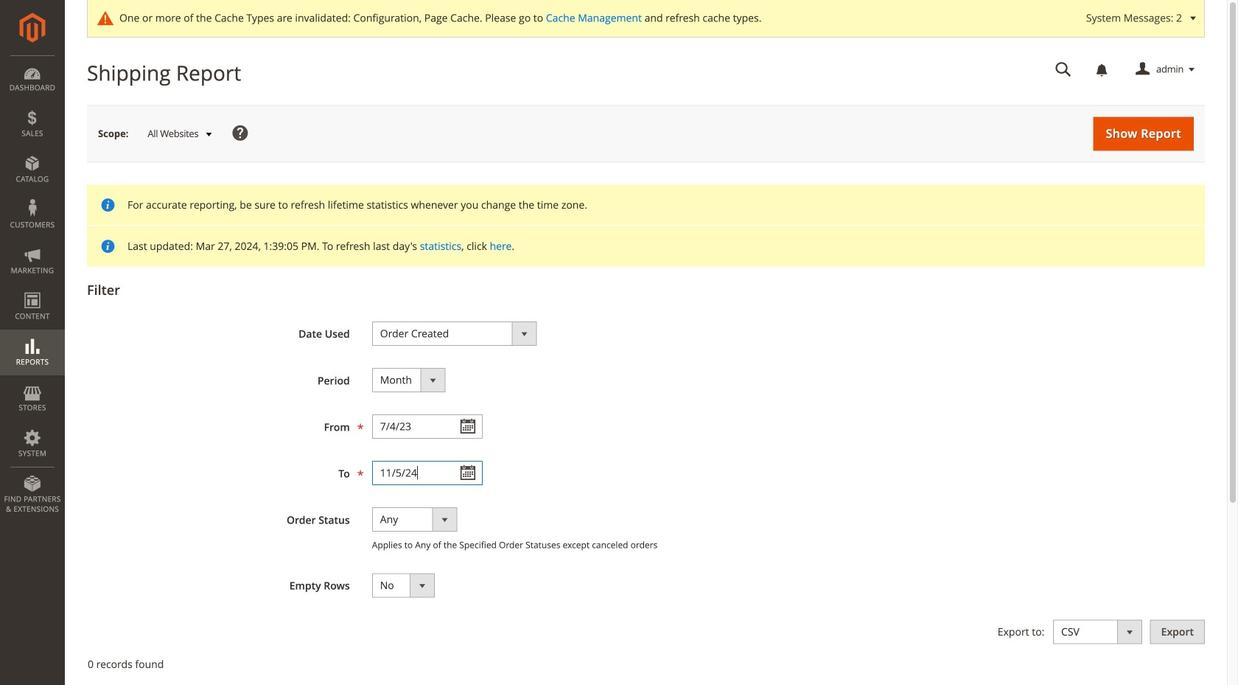 Task type: locate. For each thing, give the bounding box(es) containing it.
magento admin panel image
[[20, 13, 45, 43]]

None text field
[[1046, 57, 1083, 83], [372, 461, 483, 485], [1046, 57, 1083, 83], [372, 461, 483, 485]]

menu bar
[[0, 55, 65, 522]]

None text field
[[372, 414, 483, 439]]



Task type: vqa. For each thing, say whether or not it's contained in the screenshot.
menu
no



